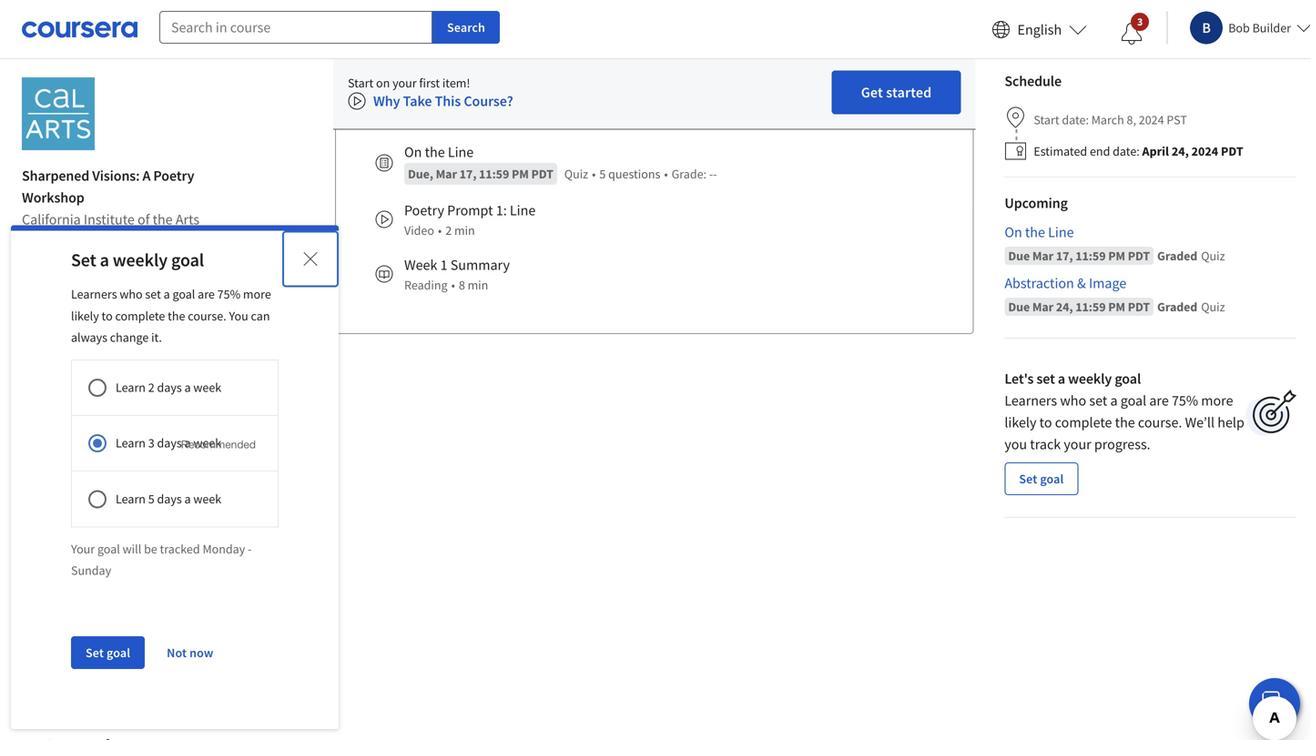 Task type: vqa. For each thing, say whether or not it's contained in the screenshot.
third week from the top of the Set a weekly goal Option Group
yes



Task type: locate. For each thing, give the bounding box(es) containing it.
• left 8
[[451, 277, 455, 293]]

start date: march 8, 2024 pst
[[1034, 112, 1187, 128]]

line inside on the line due mar 17, 11:59 pm pdt graded quiz
[[1048, 223, 1074, 241]]

set for set goal 'button' in the set a weekly goal dialog
[[86, 645, 104, 661]]

24, right april
[[1172, 143, 1189, 159]]

course. inside learners who set a goal are 75% more likely to complete the course. we'll help you track your progress.
[[1138, 414, 1182, 432]]

1 horizontal spatial 1
[[440, 256, 448, 274]]

who down let's set a weekly goal
[[1060, 392, 1087, 410]]

week for learn 2 days a week
[[193, 379, 222, 396]]

week
[[193, 379, 222, 396], [193, 435, 222, 451], [193, 491, 222, 507]]

75% inside learners who set a goal are 75% more likely to complete the course. you can always change it.
[[217, 286, 241, 302]]

abstraction & image link
[[1005, 272, 1297, 294]]

start for start on your first item!
[[348, 75, 374, 91]]

b
[[1203, 19, 1211, 37]]

0 horizontal spatial course.
[[188, 308, 226, 324]]

who
[[120, 286, 143, 302], [1060, 392, 1087, 410]]

1 vertical spatial pm
[[1109, 248, 1126, 264]]

progress.
[[1095, 435, 1151, 454]]

0 vertical spatial start
[[348, 75, 374, 91]]

2 due from the top
[[1008, 299, 1030, 315]]

mar down abstraction
[[1033, 299, 1054, 315]]

week 1 summary reading • 8 min
[[404, 256, 510, 293]]

1 vertical spatial days
[[157, 435, 182, 451]]

0 horizontal spatial to
[[102, 308, 113, 324]]

0 vertical spatial learn
[[116, 379, 146, 396]]

learners up week 1 at top left
[[71, 286, 117, 302]]

graded for line
[[1158, 248, 1198, 264]]

to inside learners who set a goal are 75% more likely to complete the course. you can always change it.
[[102, 308, 113, 324]]

0 horizontal spatial set goal
[[86, 645, 130, 661]]

a up "progress."
[[1111, 392, 1118, 410]]

3 days from the top
[[157, 491, 182, 507]]

set inside learners who set a goal are 75% more likely to complete the course. you can always change it.
[[145, 286, 161, 302]]

week 6
[[87, 495, 130, 514]]

learn for learn 3 days a week
[[116, 435, 146, 451]]

goal left not
[[107, 645, 130, 661]]

track
[[1030, 435, 1061, 454]]

0 horizontal spatial complete
[[115, 308, 165, 324]]

1 vertical spatial min
[[468, 277, 488, 293]]

0 horizontal spatial set
[[145, 286, 161, 302]]

set goal left not
[[86, 645, 130, 661]]

course.
[[188, 308, 226, 324], [1138, 414, 1182, 432]]

1 vertical spatial quiz
[[1201, 248, 1225, 264]]

due for on
[[1008, 248, 1030, 264]]

on for on the line
[[404, 143, 422, 161]]

assessment
[[859, 92, 921, 108]]

weekly up learners who set a goal are 75% more likely to complete the course. we'll help you track your progress.
[[1068, 370, 1112, 388]]

2 horizontal spatial 1
[[810, 92, 817, 108]]

week 2
[[87, 350, 130, 368]]

1 vertical spatial line
[[510, 201, 536, 220]]

pm inside on the line due mar 17, 11:59 pm pdt graded quiz
[[1109, 248, 1126, 264]]

your right track
[[1064, 435, 1092, 454]]

line down the upcoming
[[1048, 223, 1074, 241]]

start left on
[[348, 75, 374, 91]]

pdt up poetry prompt 1: line video • 2 min
[[531, 166, 554, 182]]

1 horizontal spatial your
[[1064, 435, 1092, 454]]

likely inside learners who set a goal are 75% more likely to complete the course. you can always change it.
[[71, 308, 99, 324]]

1 due from the top
[[1008, 248, 1030, 264]]

1 horizontal spatial complete
[[1055, 414, 1112, 432]]

to up always in the top left of the page
[[102, 308, 113, 324]]

course. for we'll
[[1138, 414, 1182, 432]]

1 vertical spatial are
[[1150, 392, 1169, 410]]

17, down on the line
[[460, 166, 477, 182]]

- inside your goal will be tracked monday - sunday
[[248, 541, 252, 557]]

week 3 link
[[17, 377, 245, 414]]

poetry inside sharpened visions: a poetry workshop california institute of the arts
[[153, 167, 194, 185]]

pm for abstraction & image
[[1109, 299, 1126, 315]]

75% inside learners who set a goal are 75% more likely to complete the course. we'll help you track your progress.
[[1172, 392, 1199, 410]]

&
[[1077, 274, 1086, 292]]

2 horizontal spatial set
[[1090, 392, 1108, 410]]

3 left b
[[1137, 15, 1143, 29]]

11:59 inside on the line due mar 17, 11:59 pm pdt graded quiz
[[1076, 248, 1106, 264]]

end
[[1090, 143, 1111, 159]]

review and write
[[397, 91, 505, 109]]

why take this course?
[[373, 92, 513, 110]]

set down the you
[[1019, 471, 1038, 487]]

1 vertical spatial 2024
[[1192, 143, 1219, 159]]

the up due,
[[425, 143, 445, 161]]

• inside poetry prompt 1: line video • 2 min
[[438, 222, 442, 239]]

line for on the line
[[448, 143, 474, 161]]

set for change
[[145, 286, 161, 302]]

course. for you
[[188, 308, 226, 324]]

1 vertical spatial learners
[[1005, 392, 1057, 410]]

3 up 4
[[123, 386, 130, 404]]

on
[[404, 143, 422, 161], [1005, 223, 1022, 241]]

due down abstraction
[[1008, 299, 1030, 315]]

75%
[[217, 286, 241, 302], [1172, 392, 1199, 410]]

now
[[190, 645, 214, 661]]

set goal inside set a weekly goal dialog
[[86, 645, 130, 661]]

0 horizontal spatial learners
[[71, 286, 117, 302]]

0 horizontal spatial 2
[[123, 350, 130, 368]]

1 vertical spatial 2
[[123, 350, 130, 368]]

goal inside your goal will be tracked monday - sunday
[[97, 541, 120, 557]]

1 learn from the top
[[116, 379, 146, 396]]

1 inside "week 1 summary reading • 8 min"
[[440, 256, 448, 274]]

0 horizontal spatial 24,
[[1056, 299, 1073, 315]]

0 vertical spatial weekly
[[113, 249, 168, 271]]

week up week 2
[[87, 313, 120, 332]]

who up week 1 link on the left top of the page
[[120, 286, 143, 302]]

march
[[1092, 112, 1124, 128]]

1 vertical spatial mar
[[1033, 248, 1054, 264]]

0 horizontal spatial poetry
[[153, 167, 194, 185]]

11:59 up 1:
[[479, 166, 509, 182]]

2024 right 8,
[[1139, 112, 1164, 128]]

quiz down abstraction & image link
[[1201, 299, 1225, 315]]

5 right 6
[[148, 491, 155, 507]]

1 horizontal spatial 3
[[148, 435, 155, 451]]

on inside on the line due mar 17, 11:59 pm pdt graded quiz
[[1005, 223, 1022, 241]]

more up help on the bottom right of page
[[1201, 392, 1234, 410]]

week 4
[[87, 423, 130, 441]]

a inside learners who set a goal are 75% more likely to complete the course. we'll help you track your progress.
[[1111, 392, 1118, 410]]

pm for on the line
[[1109, 248, 1126, 264]]

quiz for on the line
[[1201, 248, 1225, 264]]

1 horizontal spatial on
[[1005, 223, 1022, 241]]

more inside learners who set a goal are 75% more likely to complete the course. we'll help you track your progress.
[[1201, 392, 1234, 410]]

learners inside learners who set a goal are 75% more likely to complete the course. you can always change it.
[[71, 286, 117, 302]]

0 vertical spatial 75%
[[217, 286, 241, 302]]

estimated end date: april 24, 2024 pdt
[[1034, 143, 1244, 159]]

1 graded from the top
[[1158, 248, 1198, 264]]

1 horizontal spatial 75%
[[1172, 392, 1199, 410]]

mar inside on the line due mar 17, 11:59 pm pdt graded quiz
[[1033, 248, 1054, 264]]

75% up you
[[217, 286, 241, 302]]

days right 4
[[157, 435, 182, 451]]

1 days from the top
[[157, 379, 182, 396]]

3 for week 3
[[123, 386, 130, 404]]

your
[[393, 75, 417, 91], [1064, 435, 1092, 454]]

0 horizontal spatial 3
[[123, 386, 130, 404]]

the inside learners who set a goal are 75% more likely to complete the course. you can always change it.
[[168, 308, 185, 324]]

week down week 4
[[87, 459, 120, 477]]

2 down "change"
[[123, 350, 130, 368]]

pm
[[512, 166, 529, 182], [1109, 248, 1126, 264], [1109, 299, 1126, 315]]

a inside learners who set a goal are 75% more likely to complete the course. you can always change it.
[[164, 286, 170, 302]]

not now button
[[160, 637, 221, 669]]

california institute of the arts image
[[22, 77, 95, 150]]

1 vertical spatial 3
[[123, 386, 130, 404]]

the down course material dropdown button
[[168, 308, 185, 324]]

1 left it.
[[123, 313, 130, 332]]

2
[[446, 222, 452, 239], [123, 350, 130, 368], [148, 379, 155, 396]]

pm down image
[[1109, 299, 1126, 315]]

the up "progress."
[[1115, 414, 1135, 432]]

set inside learners who set a goal are 75% more likely to complete the course. we'll help you track your progress.
[[1090, 392, 1108, 410]]

due inside abstraction & image due mar 24, 11:59 pm pdt graded quiz
[[1008, 299, 1030, 315]]

-
[[709, 166, 713, 182], [713, 166, 717, 182], [248, 541, 252, 557]]

1 vertical spatial 24,
[[1056, 299, 1073, 315]]

0 horizontal spatial on
[[404, 143, 422, 161]]

graded inside abstraction & image due mar 24, 11:59 pm pdt graded quiz
[[1158, 299, 1198, 315]]

quiz
[[564, 166, 588, 182], [1201, 248, 1225, 264], [1201, 299, 1225, 315]]

the inside on the line due mar 17, 11:59 pm pdt graded quiz
[[1025, 223, 1045, 241]]

11:59
[[479, 166, 509, 182], [1076, 248, 1106, 264], [1076, 299, 1106, 315]]

3 for learn 3 days a week
[[148, 435, 155, 451]]

24, down abstraction
[[1056, 299, 1073, 315]]

quiz left questions
[[564, 166, 588, 182]]

min right 8
[[468, 277, 488, 293]]

weekly down the of
[[113, 249, 168, 271]]

2024 right april
[[1192, 143, 1219, 159]]

mar
[[436, 166, 457, 182], [1033, 248, 1054, 264], [1033, 299, 1054, 315]]

complete for it.
[[115, 308, 165, 324]]

set left forums
[[86, 645, 104, 661]]

let's
[[1005, 370, 1034, 388]]

graded inside on the line due mar 17, 11:59 pm pdt graded quiz
[[1158, 248, 1198, 264]]

1 vertical spatial to
[[1040, 414, 1052, 432]]

week up learn 3 days a week
[[193, 379, 222, 396]]

questions
[[608, 166, 661, 182]]

are inside learners who set a goal are 75% more likely to complete the course. you can always change it.
[[198, 286, 215, 302]]

a for learners who set a goal are 75% more likely to complete the course. we'll help you track your progress.
[[1111, 392, 1118, 410]]

coursera image
[[22, 15, 138, 44]]

set a weekly goal dialog
[[11, 225, 339, 730]]

0 vertical spatial 2024
[[1139, 112, 1164, 128]]

help center image
[[1264, 693, 1286, 715]]

complete for your
[[1055, 414, 1112, 432]]

2 vertical spatial learn
[[116, 491, 146, 507]]

Search in course text field
[[159, 11, 433, 44]]

set a weekly goal option group
[[71, 360, 279, 528]]

week for week 5
[[87, 459, 120, 477]]

course. inside learners who set a goal are 75% more likely to complete the course. you can always change it.
[[188, 308, 226, 324]]

visions:
[[92, 167, 140, 185]]

week up "monday" on the left
[[193, 491, 222, 507]]

set down let's set a weekly goal
[[1090, 392, 1108, 410]]

0 vertical spatial week
[[193, 379, 222, 396]]

goal up "progress."
[[1121, 392, 1147, 410]]

2 days from the top
[[157, 435, 182, 451]]

0 horizontal spatial weekly
[[113, 249, 168, 271]]

min down prompt
[[454, 222, 475, 239]]

1 vertical spatial likely
[[1005, 414, 1037, 432]]

0 horizontal spatial more
[[243, 286, 271, 302]]

set
[[71, 249, 96, 271], [1019, 471, 1038, 487], [86, 645, 104, 661]]

days down 'week 2' link
[[157, 379, 182, 396]]

pm inside abstraction & image due mar 24, 11:59 pm pdt graded quiz
[[1109, 299, 1126, 315]]

75% up we'll
[[1172, 392, 1199, 410]]

0 vertical spatial quiz
[[564, 166, 588, 182]]

1 up reading
[[440, 256, 448, 274]]

2 vertical spatial mar
[[1033, 299, 1054, 315]]

0 vertical spatial line
[[448, 143, 474, 161]]

week left 6
[[87, 495, 120, 514]]

0 horizontal spatial start
[[348, 75, 374, 91]]

5 for week 5
[[123, 459, 130, 477]]

1 vertical spatial set goal button
[[71, 637, 145, 669]]

set for set goal 'button' to the right
[[1019, 471, 1038, 487]]

1 vertical spatial more
[[1201, 392, 1234, 410]]

quiz down on the line link
[[1201, 248, 1225, 264]]

0 vertical spatial likely
[[71, 308, 99, 324]]

quiz inside on the line due mar 17, 11:59 pm pdt graded quiz
[[1201, 248, 1225, 264]]

0 vertical spatial set goal
[[1019, 471, 1064, 487]]

set down institute
[[71, 249, 96, 271]]

1 horizontal spatial likely
[[1005, 414, 1037, 432]]

complete inside learners who set a goal are 75% more likely to complete the course. you can always change it.
[[115, 308, 165, 324]]

to
[[102, 308, 113, 324], [1040, 414, 1052, 432]]

of
[[138, 210, 150, 229]]

3
[[1137, 15, 1143, 29], [123, 386, 130, 404], [148, 435, 155, 451]]

bob builder
[[1229, 20, 1291, 36]]

8
[[459, 277, 465, 293]]

5 left questions
[[600, 166, 606, 182]]

mar up abstraction
[[1033, 248, 1054, 264]]

are inside learners who set a goal are 75% more likely to complete the course. we'll help you track your progress.
[[1150, 392, 1169, 410]]

date: right end at the right top
[[1113, 143, 1140, 159]]

1 vertical spatial course.
[[1138, 414, 1182, 432]]

mar inside abstraction & image due mar 24, 11:59 pm pdt graded quiz
[[1033, 299, 1054, 315]]

show notifications image
[[1121, 23, 1143, 45]]

pdt down abstraction & image link
[[1128, 299, 1150, 315]]

why take this course? link
[[348, 92, 513, 114]]

due
[[1008, 248, 1030, 264], [1008, 299, 1030, 315]]

3 inside set a weekly goal option group
[[148, 435, 155, 451]]

week
[[404, 256, 437, 274], [87, 313, 120, 332], [87, 350, 120, 368], [87, 386, 120, 404], [87, 423, 120, 441], [87, 459, 120, 477], [87, 495, 120, 514]]

1 vertical spatial 5
[[123, 459, 130, 477]]

to up track
[[1040, 414, 1052, 432]]

0 horizontal spatial 75%
[[217, 286, 241, 302]]

learn down week 5 link
[[116, 491, 146, 507]]

1 horizontal spatial 2
[[148, 379, 155, 396]]

0 horizontal spatial who
[[120, 286, 143, 302]]

0 vertical spatial 3
[[1137, 15, 1143, 29]]

11:59 inside abstraction & image due mar 24, 11:59 pm pdt graded quiz
[[1076, 299, 1106, 315]]

2 vertical spatial 3
[[148, 435, 155, 451]]

goal down set a weekly goal at the left of the page
[[173, 286, 195, 302]]

• right video
[[438, 222, 442, 239]]

0 vertical spatial set goal button
[[1005, 463, 1079, 495]]

days for 5
[[157, 491, 182, 507]]

2 vertical spatial days
[[157, 491, 182, 507]]

sunday
[[71, 563, 111, 579]]

week 2 link
[[17, 341, 245, 377]]

2 horizontal spatial line
[[1048, 223, 1074, 241]]

a up tracked
[[184, 491, 191, 507]]

2 right video
[[446, 222, 452, 239]]

0 horizontal spatial date:
[[1062, 112, 1089, 128]]

complete up track
[[1055, 414, 1112, 432]]

line up "due, mar 17, 11:59 pm pdt"
[[448, 143, 474, 161]]

on for on the line due mar 17, 11:59 pm pdt graded quiz
[[1005, 223, 1022, 241]]

pdt right april
[[1221, 143, 1244, 159]]

learn down 'week 2' link
[[116, 379, 146, 396]]

week left 4
[[87, 423, 120, 441]]

0 vertical spatial min
[[454, 222, 475, 239]]

2 graded from the top
[[1158, 299, 1198, 315]]

1 vertical spatial graded
[[1158, 299, 1198, 315]]

graded down on the line link
[[1158, 248, 1198, 264]]

date: left march
[[1062, 112, 1089, 128]]

1 horizontal spatial are
[[1150, 392, 1169, 410]]

0 vertical spatial who
[[120, 286, 143, 302]]

week up week 4
[[87, 386, 120, 404]]

0 vertical spatial to
[[102, 308, 113, 324]]

course. left you
[[188, 308, 226, 324]]

0 horizontal spatial 1
[[123, 313, 130, 332]]

quiz inside abstraction & image due mar 24, 11:59 pm pdt graded quiz
[[1201, 299, 1225, 315]]

due, mar 17, 11:59 pm pdt
[[408, 166, 554, 182]]

start for start date: march 8, 2024 pst
[[1034, 112, 1060, 128]]

set goal button left not
[[71, 637, 145, 669]]

2 vertical spatial set
[[86, 645, 104, 661]]

week for week 3
[[87, 386, 120, 404]]

pdt down on the line link
[[1128, 248, 1150, 264]]

2 vertical spatial 5
[[148, 491, 155, 507]]

week for week 4
[[87, 423, 120, 441]]

pdt inside abstraction & image due mar 24, 11:59 pm pdt graded quiz
[[1128, 299, 1150, 315]]

estimated
[[1034, 143, 1088, 159]]

3 right 4
[[148, 435, 155, 451]]

1
[[810, 92, 817, 108], [440, 256, 448, 274], [123, 313, 130, 332]]

to inside learners who set a goal are 75% more likely to complete the course. we'll help you track your progress.
[[1040, 414, 1052, 432]]

likely inside learners who set a goal are 75% more likely to complete the course. we'll help you track your progress.
[[1005, 414, 1037, 432]]

english button
[[985, 0, 1095, 59]]

0 vertical spatial course.
[[188, 308, 226, 324]]

graded for image
[[1158, 299, 1198, 315]]

2 vertical spatial line
[[1048, 223, 1074, 241]]

1 for week 1 summary reading • 8 min
[[440, 256, 448, 274]]

a down learn 2 days a week on the bottom left of the page
[[184, 435, 191, 451]]

2 horizontal spatial 2
[[446, 222, 452, 239]]

on up due,
[[404, 143, 422, 161]]

more up the 'can'
[[243, 286, 271, 302]]

week inside "week 1 summary reading • 8 min"
[[404, 256, 437, 274]]

line inside poetry prompt 1: line video • 2 min
[[510, 201, 536, 220]]

0 horizontal spatial 5
[[123, 459, 130, 477]]

likely up the you
[[1005, 414, 1037, 432]]

not now
[[167, 645, 214, 661]]

can
[[251, 308, 270, 324]]

poetry
[[153, 167, 194, 185], [404, 201, 444, 220]]

- for quiz • 5 questions • grade: --
[[709, 166, 713, 182]]

goal up learners who set a goal are 75% more likely to complete the course. we'll help you track your progress.
[[1115, 370, 1141, 388]]

2 week from the top
[[193, 435, 222, 451]]

week for week 2
[[87, 350, 120, 368]]

1 vertical spatial poetry
[[404, 201, 444, 220]]

learn for learn 2 days a week
[[116, 379, 146, 396]]

poetry up video
[[404, 201, 444, 220]]

on down the upcoming
[[1005, 223, 1022, 241]]

2 inside set a weekly goal option group
[[148, 379, 155, 396]]

0 vertical spatial 2
[[446, 222, 452, 239]]

week for learn 3 days a week
[[193, 435, 222, 451]]

1 graded assessment left
[[810, 92, 941, 108]]

0 horizontal spatial line
[[448, 143, 474, 161]]

due inside on the line due mar 17, 11:59 pm pdt graded quiz
[[1008, 248, 1030, 264]]

1 vertical spatial week
[[193, 435, 222, 451]]

pdt inside on the line due mar 17, 11:59 pm pdt graded quiz
[[1128, 248, 1150, 264]]

set up week 1 link on the left top of the page
[[145, 286, 161, 302]]

are for we'll
[[1150, 392, 1169, 410]]

complete
[[115, 308, 165, 324], [1055, 414, 1112, 432]]

11:59 down &
[[1076, 299, 1106, 315]]

3 learn from the top
[[116, 491, 146, 507]]

due up abstraction
[[1008, 248, 1030, 264]]

likely up always in the top left of the page
[[71, 308, 99, 324]]

0 vertical spatial poetry
[[153, 167, 194, 185]]

weekly inside dialog
[[113, 249, 168, 271]]

1 horizontal spatial learners
[[1005, 392, 1057, 410]]

more inside learners who set a goal are 75% more likely to complete the course. you can always change it.
[[243, 286, 271, 302]]

0 vertical spatial your
[[393, 75, 417, 91]]

2 learn from the top
[[116, 435, 146, 451]]

24,
[[1172, 143, 1189, 159], [1056, 299, 1073, 315]]

0 vertical spatial 17,
[[460, 166, 477, 182]]

1 horizontal spatial start
[[1034, 112, 1060, 128]]

abstraction & image due mar 24, 11:59 pm pdt graded quiz
[[1005, 274, 1225, 315]]

0 vertical spatial graded
[[1158, 248, 1198, 264]]

a down set a weekly goal at the left of the page
[[164, 286, 170, 302]]

who inside learners who set a goal are 75% more likely to complete the course. you can always change it.
[[120, 286, 143, 302]]

2 vertical spatial set
[[1090, 392, 1108, 410]]

1 week from the top
[[193, 379, 222, 396]]

poetry right 'a'
[[153, 167, 194, 185]]

1 horizontal spatial poetry
[[404, 201, 444, 220]]

5 inside set a weekly goal option group
[[148, 491, 155, 507]]

set goal button down track
[[1005, 463, 1079, 495]]

1 vertical spatial 17,
[[1056, 248, 1073, 264]]

•
[[592, 166, 596, 182], [664, 166, 668, 182], [438, 222, 442, 239], [451, 277, 455, 293]]

1 horizontal spatial line
[[510, 201, 536, 220]]

week down learn 2 days a week on the bottom left of the page
[[193, 435, 222, 451]]

learners inside learners who set a goal are 75% more likely to complete the course. we'll help you track your progress.
[[1005, 392, 1057, 410]]

2 horizontal spatial 5
[[600, 166, 606, 182]]

learn
[[116, 379, 146, 396], [116, 435, 146, 451], [116, 491, 146, 507]]

set for track
[[1090, 392, 1108, 410]]

always
[[71, 329, 107, 346]]

set right let's
[[1037, 370, 1055, 388]]

17, up abstraction
[[1056, 248, 1073, 264]]

complete inside learners who set a goal are 75% more likely to complete the course. we'll help you track your progress.
[[1055, 414, 1112, 432]]

min inside "week 1 summary reading • 8 min"
[[468, 277, 488, 293]]

week up reading
[[404, 256, 437, 274]]

0 vertical spatial days
[[157, 379, 182, 396]]

mar down on the line
[[436, 166, 457, 182]]

0 horizontal spatial likely
[[71, 308, 99, 324]]

1 left graded
[[810, 92, 817, 108]]

institute
[[84, 210, 135, 229]]

1 horizontal spatial who
[[1060, 392, 1087, 410]]

due for abstraction
[[1008, 299, 1030, 315]]

who inside learners who set a goal are 75% more likely to complete the course. we'll help you track your progress.
[[1060, 392, 1087, 410]]

line
[[448, 143, 474, 161], [510, 201, 536, 220], [1048, 223, 1074, 241]]

week for week 1 summary reading • 8 min
[[404, 256, 437, 274]]

4
[[123, 423, 130, 441]]

get started button
[[832, 70, 961, 114]]

learners who set a goal are 75% more likely to complete the course. we'll help you track your progress.
[[1005, 392, 1245, 454]]

3 week from the top
[[193, 491, 222, 507]]



Task type: describe. For each thing, give the bounding box(es) containing it.
week for week 1
[[87, 313, 120, 332]]

1 for week 1
[[123, 313, 130, 332]]

you
[[1005, 435, 1027, 454]]

be
[[144, 541, 157, 557]]

tracked
[[160, 541, 200, 557]]

a
[[143, 167, 151, 185]]

likely for always
[[71, 308, 99, 324]]

0 vertical spatial pm
[[512, 166, 529, 182]]

learners for learners who set a goal are 75% more likely to complete the course. we'll help you track your progress.
[[1005, 392, 1057, 410]]

1:
[[496, 201, 507, 220]]

min inside poetry prompt 1: line video • 2 min
[[454, 222, 475, 239]]

the inside learners who set a goal are 75% more likely to complete the course. we'll help you track your progress.
[[1115, 414, 1135, 432]]

reading
[[404, 277, 448, 293]]

1 horizontal spatial set goal button
[[1005, 463, 1079, 495]]

review
[[397, 91, 442, 109]]

why
[[373, 92, 400, 110]]

change
[[110, 329, 149, 346]]

• left questions
[[592, 166, 596, 182]]

on
[[376, 75, 390, 91]]

close image
[[300, 248, 321, 270]]

take
[[403, 92, 432, 110]]

write
[[472, 91, 505, 109]]

course?
[[464, 92, 513, 110]]

a right let's
[[1058, 370, 1066, 388]]

sharpened
[[22, 167, 89, 185]]

schedule
[[1005, 72, 1062, 90]]

learn 5 days a week
[[116, 491, 222, 507]]

week for learn 5 days a week
[[193, 491, 222, 507]]

who for track
[[1060, 392, 1087, 410]]

course material
[[46, 270, 143, 288]]

search button
[[433, 11, 500, 44]]

0 vertical spatial 5
[[600, 166, 606, 182]]

days for 3
[[157, 435, 182, 451]]

week 6 link
[[17, 486, 245, 523]]

are for you
[[198, 286, 215, 302]]

left
[[924, 92, 941, 108]]

1 vertical spatial date:
[[1113, 143, 1140, 159]]

week for week 6
[[87, 495, 120, 514]]

a for learn 5 days a week
[[184, 491, 191, 507]]

discussion
[[44, 645, 112, 663]]

1 horizontal spatial 2024
[[1192, 143, 1219, 159]]

on the line link
[[1005, 221, 1297, 243]]

course material button
[[3, 255, 260, 304]]

monday
[[203, 541, 245, 557]]

set a weekly goal
[[71, 249, 204, 271]]

mar for on
[[1033, 248, 1054, 264]]

1 vertical spatial weekly
[[1068, 370, 1112, 388]]

• left grade:
[[664, 166, 668, 182]]

and
[[445, 91, 469, 109]]

goal down arts
[[171, 249, 204, 271]]

your goal will be tracked monday - sunday
[[71, 541, 252, 579]]

0 vertical spatial date:
[[1062, 112, 1089, 128]]

grades
[[44, 554, 88, 572]]

forums
[[115, 645, 163, 663]]

75% for we'll
[[1172, 392, 1199, 410]]

17, inside on the line due mar 17, 11:59 pm pdt graded quiz
[[1056, 248, 1073, 264]]

bob
[[1229, 20, 1250, 36]]

will
[[123, 541, 141, 557]]

learners who set a goal are 75% more likely to complete the course. you can always change it.
[[71, 286, 271, 346]]

days for 2
[[157, 379, 182, 396]]

graded
[[819, 92, 857, 108]]

8,
[[1127, 112, 1137, 128]]

3 inside dropdown button
[[1137, 15, 1143, 29]]

0 vertical spatial mar
[[436, 166, 457, 182]]

11:59 for on
[[1076, 248, 1106, 264]]

• inside "week 1 summary reading • 8 min"
[[451, 277, 455, 293]]

likely for you
[[1005, 414, 1037, 432]]

learn 2 days a week
[[116, 379, 222, 396]]

1 horizontal spatial 24,
[[1172, 143, 1189, 159]]

poetry inside poetry prompt 1: line video • 2 min
[[404, 201, 444, 220]]

grade:
[[672, 166, 707, 182]]

75% for you
[[217, 286, 241, 302]]

2 for week 2
[[123, 350, 130, 368]]

this
[[435, 92, 461, 110]]

course
[[46, 270, 90, 288]]

mar for abstraction
[[1033, 299, 1054, 315]]

a down institute
[[100, 249, 109, 271]]

goal inside learners who set a goal are 75% more likely to complete the course. you can always change it.
[[173, 286, 195, 302]]

learners for learners who set a goal are 75% more likely to complete the course. you can always change it.
[[71, 286, 117, 302]]

quiz for abstraction & image
[[1201, 299, 1225, 315]]

a for learn 3 days a week
[[184, 435, 191, 451]]

on the line
[[404, 143, 474, 161]]

who for change
[[120, 286, 143, 302]]

5 for learn 5 days a week
[[148, 491, 155, 507]]

24, inside abstraction & image due mar 24, 11:59 pm pdt graded quiz
[[1056, 299, 1073, 315]]

goal down track
[[1040, 471, 1064, 487]]

due,
[[408, 166, 433, 182]]

arts
[[176, 210, 199, 229]]

more for can
[[243, 286, 271, 302]]

a for learners who set a goal are 75% more likely to complete the course. you can always change it.
[[164, 286, 170, 302]]

0 vertical spatial set
[[71, 249, 96, 271]]

material
[[93, 270, 143, 288]]

april
[[1143, 143, 1169, 159]]

2 for learn 2 days a week
[[148, 379, 155, 396]]

week 5 link
[[17, 450, 245, 486]]

1 vertical spatial set
[[1037, 370, 1055, 388]]

to for track
[[1040, 414, 1052, 432]]

abstraction
[[1005, 274, 1075, 292]]

discussion forums
[[44, 645, 163, 663]]

your inside learners who set a goal are 75% more likely to complete the course. we'll help you track your progress.
[[1064, 435, 1092, 454]]

you
[[229, 308, 248, 324]]

week 4 link
[[17, 414, 245, 450]]

chat with us image
[[1260, 689, 1290, 719]]

2 inside poetry prompt 1: line video • 2 min
[[446, 222, 452, 239]]

a for learn 2 days a week
[[184, 379, 191, 396]]

line for on the line due mar 17, 11:59 pm pdt graded quiz
[[1048, 223, 1074, 241]]

3 button
[[1107, 12, 1158, 56]]

builder
[[1253, 20, 1291, 36]]

quiz • 5 questions • grade: --
[[564, 166, 717, 182]]

0 horizontal spatial 2024
[[1139, 112, 1164, 128]]

california
[[22, 210, 81, 229]]

week 5
[[87, 459, 130, 477]]

11:59 for abstraction
[[1076, 299, 1106, 315]]

goal inside learners who set a goal are 75% more likely to complete the course. we'll help you track your progress.
[[1121, 392, 1147, 410]]

item!
[[442, 75, 470, 91]]

not
[[167, 645, 187, 661]]

image
[[1089, 274, 1127, 292]]

the inside sharpened visions: a poetry workshop california institute of the arts
[[153, 210, 173, 229]]

to for change
[[102, 308, 113, 324]]

learn for learn 5 days a week
[[116, 491, 146, 507]]

0 horizontal spatial 17,
[[460, 166, 477, 182]]

summary
[[451, 256, 510, 274]]

0 vertical spatial 11:59
[[479, 166, 509, 182]]

learn 3 days a week
[[116, 435, 222, 451]]

grades link
[[0, 540, 262, 586]]

started
[[886, 83, 932, 101]]

poetry prompt 1: line video • 2 min
[[404, 201, 536, 239]]

we'll
[[1185, 414, 1215, 432]]

video
[[404, 222, 434, 239]]

first
[[419, 75, 440, 91]]

set goal button inside set a weekly goal dialog
[[71, 637, 145, 669]]

start on your first item!
[[348, 75, 470, 91]]

sharpened visions: a poetry workshop california institute of the arts
[[22, 167, 199, 229]]

prompt
[[447, 201, 493, 220]]

pst
[[1167, 112, 1187, 128]]

workshop
[[22, 189, 84, 207]]

more for help
[[1201, 392, 1234, 410]]

- for your goal will be tracked monday - sunday
[[248, 541, 252, 557]]

get
[[861, 83, 883, 101]]



